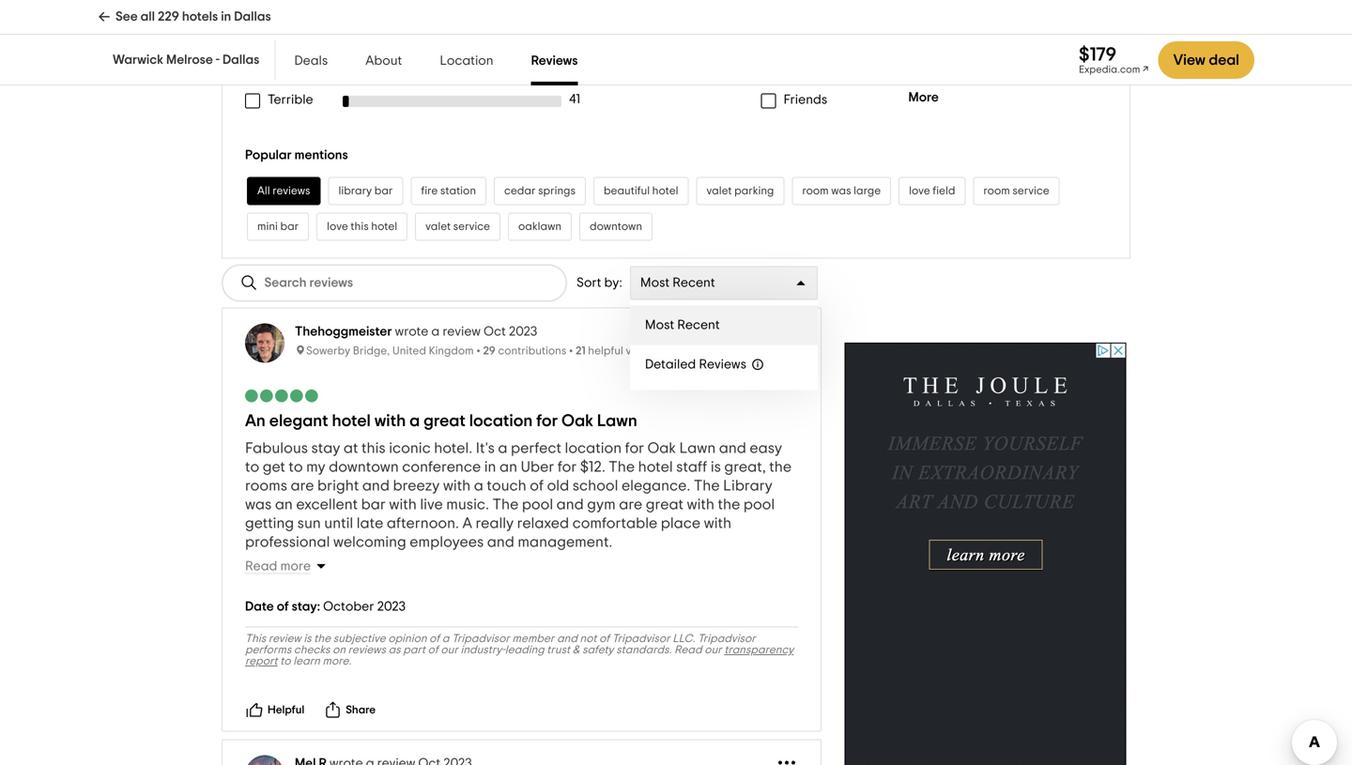 Task type: locate. For each thing, give the bounding box(es) containing it.
the down staff
[[694, 479, 720, 494]]

mini bar button
[[247, 213, 309, 241]]

mini
[[257, 221, 278, 233]]

valet inside valet parking button
[[707, 186, 732, 197]]

1 vertical spatial recent
[[678, 319, 720, 332]]

oak up $12.
[[562, 413, 594, 430]]

a right part
[[442, 634, 450, 645]]

a
[[432, 326, 440, 339], [410, 413, 420, 430], [498, 441, 508, 456], [474, 479, 484, 494], [442, 634, 450, 645]]

1 horizontal spatial lawn
[[680, 441, 716, 456]]

perfect
[[511, 441, 562, 456]]

a up iconic
[[410, 413, 420, 430]]

most recent
[[641, 277, 716, 290], [645, 319, 720, 332]]

0 horizontal spatial location
[[470, 413, 533, 430]]

0 horizontal spatial downtown
[[329, 460, 399, 475]]

library
[[724, 479, 773, 494]]

service down "station" in the top left of the page
[[454, 221, 490, 233]]

are down the my
[[291, 479, 314, 494]]

mentions
[[295, 149, 348, 162]]

bar for library bar
[[375, 186, 393, 197]]

bar inside fabulous stay at this iconic hotel. it's a perfect location for oak lawn and easy to get to my downtown conference in an uber for $12. the hotel staff is great, the rooms are bright and breezy with a touch of old school elegance. the library was an excellent bar with live music. the pool and gym are great with the pool getting sun until late afternoon. a really relaxed comfortable place with professional welcoming employees and management.
[[361, 498, 386, 513]]

1 vertical spatial service
[[454, 221, 490, 233]]

1 horizontal spatial location
[[565, 441, 622, 456]]

0 vertical spatial valet
[[707, 186, 732, 197]]

of
[[530, 479, 544, 494], [277, 601, 289, 614], [430, 634, 440, 645], [600, 634, 610, 645], [428, 645, 439, 656]]

3 tripadvisor from the left
[[698, 634, 756, 645]]

1 vertical spatial are
[[619, 498, 643, 513]]

oaklawn button
[[508, 213, 572, 241]]

performs
[[245, 645, 292, 656]]

1 vertical spatial location
[[565, 441, 622, 456]]

a right it's
[[498, 441, 508, 456]]

0 horizontal spatial read
[[245, 561, 278, 574]]

2 horizontal spatial tripadvisor
[[698, 634, 756, 645]]

cedar
[[505, 186, 536, 197]]

an elegant hotel with a great location for oak lawn
[[245, 413, 638, 430]]

service inside button
[[1013, 186, 1050, 197]]

are up comfortable
[[619, 498, 643, 513]]

1 horizontal spatial was
[[832, 186, 852, 197]]

1 horizontal spatial love
[[910, 186, 931, 197]]

0 horizontal spatial tripadvisor
[[452, 634, 510, 645]]

0 horizontal spatial pool
[[522, 498, 554, 513]]

2 vertical spatial bar
[[361, 498, 386, 513]]

in right "hotels"
[[221, 10, 231, 23]]

read left more at the bottom of the page
[[245, 561, 278, 574]]

1 vertical spatial most recent
[[645, 319, 720, 332]]

standards.
[[617, 645, 672, 656]]

is up learn
[[304, 634, 312, 645]]

for
[[537, 413, 558, 430], [625, 441, 645, 456], [558, 460, 577, 475]]

0 horizontal spatial in
[[221, 10, 231, 23]]

reviews left the as
[[348, 645, 386, 656]]

library
[[339, 186, 372, 197]]

0 horizontal spatial review
[[269, 634, 301, 645]]

deals
[[294, 54, 328, 68]]

1 horizontal spatial downtown
[[590, 221, 643, 233]]

a right wrote
[[432, 326, 440, 339]]

review inside the this review is the subjective opinion of a tripadvisor member and not of tripadvisor llc. tripadvisor performs checks on reviews as part of our industry-leading trust & safety standards. read our
[[269, 634, 301, 645]]

$12.
[[581, 460, 606, 475]]

this inside button
[[351, 221, 369, 233]]

in inside fabulous stay at this iconic hotel. it's a perfect location for oak lawn and easy to get to my downtown conference in an uber for $12. the hotel staff is great, the rooms are bright and breezy with a touch of old school elegance. the library was an excellent bar with live music. the pool and gym are great with the pool getting sun until late afternoon. a really relaxed comfortable place with professional welcoming employees and management.
[[485, 460, 497, 475]]

0 vertical spatial service
[[1013, 186, 1050, 197]]

beautiful hotel button
[[594, 177, 689, 205]]

love
[[910, 186, 931, 197], [327, 221, 348, 233]]

popular
[[245, 149, 292, 162]]

room service button
[[974, 177, 1060, 205]]

an
[[500, 460, 518, 475], [275, 498, 293, 513]]

1 horizontal spatial are
[[619, 498, 643, 513]]

rooms
[[245, 479, 287, 494]]

the down library
[[718, 498, 741, 513]]

location up it's
[[470, 413, 533, 430]]

most right by:
[[641, 277, 670, 290]]

most recent right by:
[[641, 277, 716, 290]]

1 vertical spatial is
[[304, 634, 312, 645]]

bar up late
[[361, 498, 386, 513]]

a up music.
[[474, 479, 484, 494]]

most recent up detailed
[[645, 319, 720, 332]]

love this hotel
[[327, 221, 398, 233]]

room left large in the right top of the page
[[803, 186, 829, 197]]

advertisement region
[[845, 343, 1127, 766]]

0 horizontal spatial love
[[327, 221, 348, 233]]

is right staff
[[711, 460, 722, 475]]

review right this
[[269, 634, 301, 645]]

0 vertical spatial this
[[351, 221, 369, 233]]

cedar springs button
[[494, 177, 586, 205]]

1 vertical spatial bar
[[280, 221, 299, 233]]

sun
[[298, 516, 321, 532]]

0 vertical spatial is
[[711, 460, 722, 475]]

hotel inside the beautiful hotel button
[[653, 186, 679, 197]]

comfortable
[[573, 516, 658, 532]]

1 horizontal spatial room
[[984, 186, 1011, 197]]

getting
[[245, 516, 294, 532]]

valet inside valet service button
[[426, 221, 451, 233]]

warwick
[[113, 54, 164, 67]]

leading
[[505, 645, 545, 656]]

1 vertical spatial this
[[362, 441, 386, 456]]

and up great,
[[719, 441, 747, 456]]

love field
[[910, 186, 956, 197]]

Search search field
[[264, 275, 402, 291]]

1 vertical spatial great
[[646, 498, 684, 513]]

october
[[323, 601, 374, 614]]

service inside button
[[454, 221, 490, 233]]

0 vertical spatial reviews
[[531, 54, 578, 68]]

1 vertical spatial dallas
[[223, 54, 260, 67]]

oak up elegance.
[[648, 441, 677, 456]]

2 pool from the left
[[744, 498, 775, 513]]

1 horizontal spatial our
[[705, 645, 722, 656]]

our left industry-
[[441, 645, 458, 656]]

1 vertical spatial the
[[718, 498, 741, 513]]

an up touch
[[500, 460, 518, 475]]

1 horizontal spatial 2023
[[509, 326, 538, 339]]

1 vertical spatial in
[[485, 460, 497, 475]]

love down library
[[327, 221, 348, 233]]

valet left "parking" on the right top of the page
[[707, 186, 732, 197]]

1 vertical spatial was
[[245, 498, 272, 513]]

pool up 'relaxed'
[[522, 498, 554, 513]]

0 vertical spatial location
[[470, 413, 533, 430]]

warwick melrose - dallas
[[113, 54, 260, 67]]

reviews inside the this review is the subjective opinion of a tripadvisor member and not of tripadvisor llc. tripadvisor performs checks on reviews as part of our industry-leading trust & safety standards. read our
[[348, 645, 386, 656]]

0 vertical spatial the
[[609, 460, 635, 475]]

service for valet service
[[454, 221, 490, 233]]

hotel up elegance.
[[639, 460, 673, 475]]

love for love this hotel
[[327, 221, 348, 233]]

0 horizontal spatial reviews
[[273, 186, 311, 197]]

bar right library
[[375, 186, 393, 197]]

location
[[470, 413, 533, 430], [565, 441, 622, 456]]

touch
[[487, 479, 527, 494]]

1 horizontal spatial an
[[500, 460, 518, 475]]

dallas up the average
[[234, 10, 271, 23]]

0 vertical spatial downtown
[[590, 221, 643, 233]]

bar right the mini
[[280, 221, 299, 233]]

industry-
[[461, 645, 505, 656]]

is inside fabulous stay at this iconic hotel. it's a perfect location for oak lawn and easy to get to my downtown conference in an uber for $12. the hotel staff is great, the rooms are bright and breezy with a touch of old school elegance. the library was an excellent bar with live music. the pool and gym are great with the pool getting sun until late afternoon. a really relaxed comfortable place with professional welcoming employees and management.
[[711, 460, 722, 475]]

learn
[[293, 656, 320, 668]]

fire station
[[421, 186, 476, 197]]

the down touch
[[493, 498, 519, 513]]

2 vertical spatial the
[[493, 498, 519, 513]]

1 vertical spatial 2023
[[377, 601, 406, 614]]

this right at
[[362, 441, 386, 456]]

0 vertical spatial most
[[641, 277, 670, 290]]

1 tripadvisor from the left
[[452, 634, 510, 645]]

live
[[420, 498, 443, 513]]

0 horizontal spatial an
[[275, 498, 293, 513]]

review
[[443, 326, 481, 339], [269, 634, 301, 645]]

0 horizontal spatial the
[[314, 634, 331, 645]]

easy
[[750, 441, 783, 456]]

downtown inside button
[[590, 221, 643, 233]]

the inside the this review is the subjective opinion of a tripadvisor member and not of tripadvisor llc. tripadvisor performs checks on reviews as part of our industry-leading trust & safety standards. read our
[[314, 634, 331, 645]]

0 vertical spatial read
[[245, 561, 278, 574]]

music.
[[447, 498, 490, 513]]

1 vertical spatial for
[[625, 441, 645, 456]]

hotel inside the love this hotel button
[[371, 221, 398, 233]]

see all 229 hotels in dallas
[[116, 10, 271, 23]]

was inside button
[[832, 186, 852, 197]]

reviews right all on the top left
[[273, 186, 311, 197]]

1 horizontal spatial review
[[443, 326, 481, 339]]

is inside the this review is the subjective opinion of a tripadvisor member and not of tripadvisor llc. tripadvisor performs checks on reviews as part of our industry-leading trust & safety standards. read our
[[304, 634, 312, 645]]

1 horizontal spatial oak
[[648, 441, 677, 456]]

-
[[216, 54, 220, 67]]

reviews
[[531, 54, 578, 68], [699, 359, 747, 372]]

2 vertical spatial the
[[314, 634, 331, 645]]

1 vertical spatial read
[[675, 645, 702, 656]]

and left not
[[557, 634, 578, 645]]

was inside fabulous stay at this iconic hotel. it's a perfect location for oak lawn and easy to get to my downtown conference in an uber for $12. the hotel staff is great, the rooms are bright and breezy with a touch of old school elegance. the library was an excellent bar with live music. the pool and gym are great with the pool getting sun until late afternoon. a really relaxed comfortable place with professional welcoming employees and management.
[[245, 498, 272, 513]]

of inside fabulous stay at this iconic hotel. it's a perfect location for oak lawn and easy to get to my downtown conference in an uber for $12. the hotel staff is great, the rooms are bright and breezy with a touch of old school elegance. the library was an excellent bar with live music. the pool and gym are great with the pool getting sun until late afternoon. a really relaxed comfortable place with professional welcoming employees and management.
[[530, 479, 544, 494]]

1 horizontal spatial great
[[646, 498, 684, 513]]

as
[[389, 645, 401, 656]]

recent right by:
[[673, 277, 716, 290]]

deal
[[1210, 53, 1240, 68]]

most up the votes at the left
[[645, 319, 675, 332]]

really
[[476, 516, 514, 532]]

and right bright
[[363, 479, 390, 494]]

room
[[803, 186, 829, 197], [984, 186, 1011, 197]]

1 horizontal spatial service
[[1013, 186, 1050, 197]]

recent up detailed reviews
[[678, 319, 720, 332]]

1 vertical spatial the
[[694, 479, 720, 494]]

pool
[[522, 498, 554, 513], [744, 498, 775, 513]]

great down elegance.
[[646, 498, 684, 513]]

thehoggmeister link
[[295, 326, 392, 339]]

place
[[661, 516, 701, 532]]

1 vertical spatial review
[[269, 634, 301, 645]]

with up music.
[[443, 479, 471, 494]]

with
[[375, 413, 406, 430], [443, 479, 471, 494], [389, 498, 417, 513], [687, 498, 715, 513], [704, 516, 732, 532]]

for up elegance.
[[625, 441, 645, 456]]

great up hotel.
[[424, 413, 466, 430]]

0 vertical spatial reviews
[[273, 186, 311, 197]]

valet
[[707, 186, 732, 197], [426, 221, 451, 233]]

for up the old
[[558, 460, 577, 475]]

0 vertical spatial oak
[[562, 413, 594, 430]]

1 horizontal spatial valet
[[707, 186, 732, 197]]

reviews right detailed
[[699, 359, 747, 372]]

0 vertical spatial bar
[[375, 186, 393, 197]]

1 horizontal spatial tripadvisor
[[612, 634, 670, 645]]

the right $12.
[[609, 460, 635, 475]]

in down it's
[[485, 460, 497, 475]]

0 horizontal spatial service
[[454, 221, 490, 233]]

0 horizontal spatial was
[[245, 498, 272, 513]]

1 vertical spatial valet
[[426, 221, 451, 233]]

read right standards.
[[675, 645, 702, 656]]

downtown down at
[[329, 460, 399, 475]]

1 horizontal spatial reviews
[[699, 359, 747, 372]]

read
[[245, 561, 278, 574], [675, 645, 702, 656]]

this down library
[[351, 221, 369, 233]]

detailed reviews
[[645, 359, 747, 372]]

0 vertical spatial the
[[770, 460, 792, 475]]

hotel down library bar button
[[371, 221, 398, 233]]

downtown down beautiful
[[590, 221, 643, 233]]

0 horizontal spatial our
[[441, 645, 458, 656]]

mini bar
[[257, 221, 299, 233]]

is
[[711, 460, 722, 475], [304, 634, 312, 645]]

an up getting
[[275, 498, 293, 513]]

bar for mini bar
[[280, 221, 299, 233]]

love field button
[[899, 177, 966, 205]]

was left large in the right top of the page
[[832, 186, 852, 197]]

2023 up opinion
[[377, 601, 406, 614]]

and inside the this review is the subjective opinion of a tripadvisor member and not of tripadvisor llc. tripadvisor performs checks on reviews as part of our industry-leading trust & safety standards. read our
[[557, 634, 578, 645]]

professional
[[245, 535, 330, 550]]

love for love field
[[910, 186, 931, 197]]

our
[[441, 645, 458, 656], [705, 645, 722, 656]]

room for room service
[[984, 186, 1011, 197]]

1 vertical spatial downtown
[[329, 460, 399, 475]]

1 room from the left
[[803, 186, 829, 197]]

0 horizontal spatial lawn
[[597, 413, 638, 430]]

2023 up 'contributions'
[[509, 326, 538, 339]]

hotel
[[653, 186, 679, 197], [371, 221, 398, 233], [332, 413, 371, 430], [639, 460, 673, 475]]

read inside the this review is the subjective opinion of a tripadvisor member and not of tripadvisor llc. tripadvisor performs checks on reviews as part of our industry-leading trust & safety standards. read our
[[675, 645, 702, 656]]

0 vertical spatial 2023
[[509, 326, 538, 339]]

lawn
[[597, 413, 638, 430], [680, 441, 716, 456]]

all
[[257, 186, 270, 197]]

the down 'easy' at the bottom right
[[770, 460, 792, 475]]

the left on
[[314, 634, 331, 645]]

hotel right beautiful
[[653, 186, 679, 197]]

for up perfect
[[537, 413, 558, 430]]

excellent
[[296, 498, 358, 513]]

2 room from the left
[[984, 186, 1011, 197]]

our right 'llc.'
[[705, 645, 722, 656]]

lawn up staff
[[680, 441, 716, 456]]

share
[[346, 705, 376, 717]]

0 vertical spatial are
[[291, 479, 314, 494]]

review left oct
[[443, 326, 481, 339]]

valet down fire
[[426, 221, 451, 233]]

service right field
[[1013, 186, 1050, 197]]

oak
[[562, 413, 594, 430], [648, 441, 677, 456]]

on
[[333, 645, 346, 656]]

0 horizontal spatial is
[[304, 634, 312, 645]]

lawn inside fabulous stay at this iconic hotel. it's a perfect location for oak lawn and easy to get to my downtown conference in an uber for $12. the hotel staff is great, the rooms are bright and breezy with a touch of old school elegance. the library was an excellent bar with live music. the pool and gym are great with the pool getting sun until late afternoon. a really relaxed comfortable place with professional welcoming employees and management.
[[680, 441, 716, 456]]

location up $12.
[[565, 441, 622, 456]]

uber
[[521, 460, 555, 475]]

reviews up 60
[[531, 54, 578, 68]]

1 horizontal spatial pool
[[744, 498, 775, 513]]

1 horizontal spatial in
[[485, 460, 497, 475]]

1 vertical spatial oak
[[648, 441, 677, 456]]

1 vertical spatial reviews
[[348, 645, 386, 656]]

2 tripadvisor from the left
[[612, 634, 670, 645]]

trust
[[547, 645, 570, 656]]

the
[[770, 460, 792, 475], [718, 498, 741, 513], [314, 634, 331, 645]]

room right field
[[984, 186, 1011, 197]]

&
[[573, 645, 580, 656]]

0 horizontal spatial the
[[493, 498, 519, 513]]

1 horizontal spatial reviews
[[348, 645, 386, 656]]

2 vertical spatial for
[[558, 460, 577, 475]]

1 horizontal spatial is
[[711, 460, 722, 475]]

dallas right the -
[[223, 54, 260, 67]]

love left field
[[910, 186, 931, 197]]

lawn up $12.
[[597, 413, 638, 430]]

and
[[719, 441, 747, 456], [363, 479, 390, 494], [557, 498, 584, 513], [487, 535, 515, 550], [557, 634, 578, 645]]

0 vertical spatial was
[[832, 186, 852, 197]]

pool down library
[[744, 498, 775, 513]]

0 horizontal spatial great
[[424, 413, 466, 430]]

was down rooms
[[245, 498, 272, 513]]

dallas
[[234, 10, 271, 23], [223, 54, 260, 67]]

1 vertical spatial lawn
[[680, 441, 716, 456]]



Task type: vqa. For each thing, say whether or not it's contained in the screenshot.
Wed Jan 10 2024 'cell'
no



Task type: describe. For each thing, give the bounding box(es) containing it.
room for room was large
[[803, 186, 829, 197]]

conference
[[402, 460, 481, 475]]

fire
[[421, 186, 438, 197]]

229
[[158, 10, 179, 23]]

about
[[366, 54, 402, 68]]

valet service
[[426, 221, 490, 233]]

valet parking
[[707, 186, 775, 197]]

with up place
[[687, 498, 715, 513]]

1 vertical spatial reviews
[[699, 359, 747, 372]]

all
[[141, 10, 155, 23]]

checks
[[294, 645, 330, 656]]

good
[[298, 19, 332, 32]]

management.
[[518, 535, 613, 550]]

member
[[513, 634, 555, 645]]

a inside the this review is the subjective opinion of a tripadvisor member and not of tripadvisor llc. tripadvisor performs checks on reviews as part of our industry-leading trust & safety standards. read our
[[442, 634, 450, 645]]

thehoggmeister wrote a review oct 2023
[[295, 326, 538, 339]]

2 horizontal spatial the
[[770, 460, 792, 475]]

relaxed
[[517, 516, 569, 532]]

very good
[[268, 19, 332, 32]]

to left get
[[245, 460, 259, 475]]

this
[[245, 634, 266, 645]]

thehoggmeister
[[295, 326, 392, 339]]

until
[[324, 516, 353, 532]]

wrote
[[395, 326, 429, 339]]

fabulous stay at this iconic hotel. it's a perfect location for oak lawn and easy to get to my downtown conference in an uber for $12. the hotel staff is great, the rooms are bright and breezy with a touch of old school elegance. the library was an excellent bar with live music. the pool and gym are great with the pool getting sun until late afternoon. a really relaxed comfortable place with professional welcoming employees and management.
[[245, 441, 792, 550]]

breezy
[[393, 479, 440, 494]]

search image
[[240, 274, 259, 293]]

1 horizontal spatial the
[[609, 460, 635, 475]]

0 vertical spatial lawn
[[597, 413, 638, 430]]

oak inside fabulous stay at this iconic hotel. it's a perfect location for oak lawn and easy to get to my downtown conference in an uber for $12. the hotel staff is great, the rooms are bright and breezy with a touch of old school elegance. the library was an excellent bar with live music. the pool and gym are great with the pool getting sun until late afternoon. a really relaxed comfortable place with professional welcoming employees and management.
[[648, 441, 677, 456]]

a
[[463, 516, 473, 532]]

field
[[933, 186, 956, 197]]

with up iconic
[[375, 413, 406, 430]]

1 our from the left
[[441, 645, 458, 656]]

and down the old
[[557, 498, 584, 513]]

hotels
[[182, 10, 218, 23]]

21
[[576, 346, 586, 357]]

welcoming
[[333, 535, 407, 550]]

more
[[909, 91, 939, 104]]

subjective
[[333, 634, 386, 645]]

valet for valet service
[[426, 221, 451, 233]]

0 vertical spatial most recent
[[641, 277, 716, 290]]

transparency report link
[[245, 645, 794, 668]]

0 vertical spatial in
[[221, 10, 231, 23]]

1 horizontal spatial the
[[718, 498, 741, 513]]

and down the really
[[487, 535, 515, 550]]

library bar button
[[328, 177, 403, 205]]

to left the my
[[289, 460, 303, 475]]

report
[[245, 656, 278, 668]]

2 horizontal spatial the
[[694, 479, 720, 494]]

terrible
[[268, 94, 313, 107]]

downtown inside fabulous stay at this iconic hotel. it's a perfect location for oak lawn and easy to get to my downtown conference in an uber for $12. the hotel staff is great, the rooms are bright and breezy with a touch of old school elegance. the library was an excellent bar with live music. the pool and gym are great with the pool getting sun until late afternoon. a really relaxed comfortable place with professional welcoming employees and management.
[[329, 460, 399, 475]]

with down 'breezy'
[[389, 498, 417, 513]]

late
[[357, 516, 384, 532]]

0 vertical spatial review
[[443, 326, 481, 339]]

location inside fabulous stay at this iconic hotel. it's a perfect location for oak lawn and easy to get to my downtown conference in an uber for $12. the hotel staff is great, the rooms are bright and breezy with a touch of old school elegance. the library was an excellent bar with live music. the pool and gym are great with the pool getting sun until late afternoon. a really relaxed comfortable place with professional welcoming employees and management.
[[565, 441, 622, 456]]

station
[[441, 186, 476, 197]]

0 vertical spatial for
[[537, 413, 558, 430]]

at
[[344, 441, 358, 456]]

1 vertical spatial an
[[275, 498, 293, 513]]

helpful
[[268, 705, 305, 717]]

0 vertical spatial dallas
[[234, 10, 271, 23]]

this inside fabulous stay at this iconic hotel. it's a perfect location for oak lawn and easy to get to my downtown conference in an uber for $12. the hotel staff is great, the rooms are bright and breezy with a touch of old school elegance. the library was an excellent bar with live music. the pool and gym are great with the pool getting sun until late afternoon. a really relaxed comfortable place with professional welcoming employees and management.
[[362, 441, 386, 456]]

beautiful hotel
[[604, 186, 679, 197]]

0 vertical spatial an
[[500, 460, 518, 475]]

fire station button
[[411, 177, 487, 205]]

hotel up at
[[332, 413, 371, 430]]

see all 229 hotels in dallas link
[[98, 0, 271, 34]]

view deal button
[[1159, 41, 1255, 79]]

to left learn
[[280, 656, 291, 668]]

29
[[483, 346, 496, 357]]

0 vertical spatial recent
[[673, 277, 716, 290]]

average
[[268, 44, 318, 57]]

sort
[[577, 277, 602, 290]]

elegant
[[269, 413, 329, 430]]

an elegant hotel with a great location for oak lawn link
[[245, 413, 638, 430]]

afternoon.
[[387, 516, 459, 532]]

transparency report
[[245, 645, 794, 668]]

2 our from the left
[[705, 645, 722, 656]]

date
[[245, 601, 274, 614]]

1 vertical spatial most
[[645, 319, 675, 332]]

60
[[569, 68, 585, 81]]

hotel.
[[434, 441, 473, 456]]

0 horizontal spatial 2023
[[377, 601, 406, 614]]

old
[[547, 479, 570, 494]]

more.
[[323, 656, 352, 668]]

0 horizontal spatial reviews
[[531, 54, 578, 68]]

oct
[[484, 326, 506, 339]]

detailed
[[645, 359, 696, 372]]

beautiful
[[604, 186, 650, 197]]

with right place
[[704, 516, 732, 532]]

by:
[[605, 277, 623, 290]]

valet for valet parking
[[707, 186, 732, 197]]

iconic
[[389, 441, 431, 456]]

safety
[[583, 645, 614, 656]]

not
[[580, 634, 597, 645]]

1 pool from the left
[[522, 498, 554, 513]]

$179
[[1080, 46, 1117, 64]]

great,
[[725, 460, 766, 475]]

contributions
[[498, 346, 567, 357]]

service for room service
[[1013, 186, 1050, 197]]

0 horizontal spatial oak
[[562, 413, 594, 430]]

library bar
[[339, 186, 393, 197]]

parking
[[735, 186, 775, 197]]

get
[[263, 460, 286, 475]]

popular mentions
[[245, 149, 348, 162]]

helpful
[[588, 346, 624, 357]]

school
[[573, 479, 619, 494]]

sort by:
[[577, 277, 623, 290]]

valet parking button
[[697, 177, 785, 205]]

this review is the subjective opinion of a tripadvisor member and not of tripadvisor llc. tripadvisor performs checks on reviews as part of our industry-leading trust & safety standards. read our
[[245, 634, 756, 656]]

all reviews button
[[247, 177, 321, 205]]

part
[[403, 645, 426, 656]]

hotel inside fabulous stay at this iconic hotel. it's a perfect location for oak lawn and easy to get to my downtown conference in an uber for $12. the hotel staff is great, the rooms are bright and breezy with a touch of old school elegance. the library was an excellent bar with live music. the pool and gym are great with the pool getting sun until late afternoon. a really relaxed comfortable place with professional welcoming employees and management.
[[639, 460, 673, 475]]

stay:
[[292, 601, 320, 614]]

0 horizontal spatial are
[[291, 479, 314, 494]]

reviews inside button
[[273, 186, 311, 197]]

room was large
[[803, 186, 881, 197]]

votes
[[626, 346, 654, 357]]

poor
[[268, 69, 296, 82]]

gym
[[588, 498, 616, 513]]

great inside fabulous stay at this iconic hotel. it's a perfect location for oak lawn and easy to get to my downtown conference in an uber for $12. the hotel staff is great, the rooms are bright and breezy with a touch of old school elegance. the library was an excellent bar with live music. the pool and gym are great with the pool getting sun until late afternoon. a really relaxed comfortable place with professional welcoming employees and management.
[[646, 498, 684, 513]]

my
[[306, 460, 326, 475]]

large
[[854, 186, 881, 197]]

0 vertical spatial great
[[424, 413, 466, 430]]

read more
[[245, 561, 311, 574]]

more
[[280, 561, 311, 574]]



